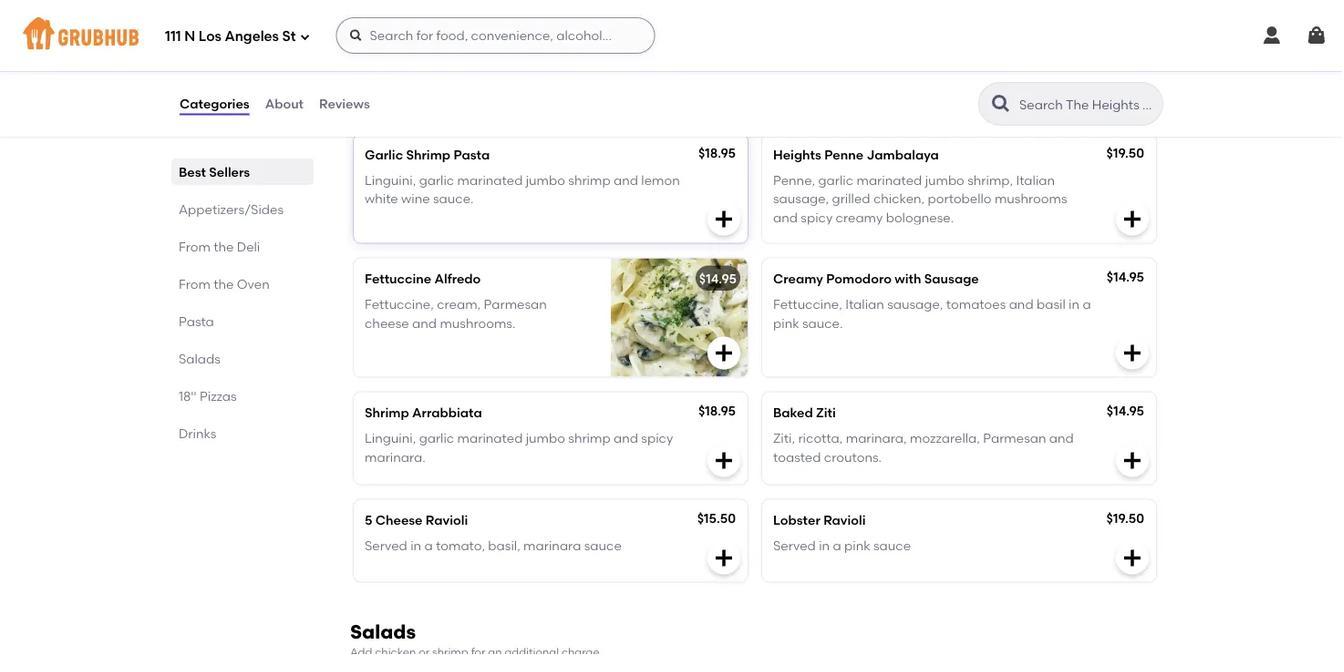Task type: vqa. For each thing, say whether or not it's contained in the screenshot.
Ziti,
yes



Task type: locate. For each thing, give the bounding box(es) containing it.
sausage, down heights
[[774, 191, 829, 207]]

1 the from the top
[[214, 239, 234, 255]]

appetizers/sides tab
[[179, 200, 307, 219]]

reviews button
[[318, 71, 371, 137]]

a for lobster ravioli
[[833, 539, 842, 554]]

0 horizontal spatial fettuccine,
[[365, 297, 434, 312]]

linguini, garlic marinated jumbo shrimp and spicy marinara.
[[365, 431, 673, 465]]

0 vertical spatial mushrooms
[[486, 65, 559, 81]]

mushrooms
[[486, 65, 559, 81], [995, 191, 1068, 207]]

1 vertical spatial pink
[[774, 315, 800, 331]]

croutons.
[[825, 450, 882, 465]]

italian down pomodoro
[[846, 297, 885, 312]]

basil,
[[488, 539, 521, 554]]

basil
[[819, 65, 848, 81], [1037, 297, 1066, 312]]

shrimp inside linguini, garlic marinated jumbo shrimp and lemon white wine sauce.
[[569, 173, 611, 188]]

1 horizontal spatial parmesan
[[984, 431, 1047, 447]]

best
[[179, 164, 206, 180]]

pink inside fettuccine, italian sausage, tomatoes and basil in a pink sauce.
[[774, 315, 800, 331]]

parmesan right the 'mozzarella,'
[[984, 431, 1047, 447]]

parmesan up mushrooms.
[[484, 297, 547, 312]]

garlic inside linguini, garlic marinated jumbo shrimp and lemon white wine sauce.
[[419, 173, 455, 188]]

1 vertical spatial parmesan
[[984, 431, 1047, 447]]

cheese
[[376, 513, 423, 528]]

0 vertical spatial sauce.
[[616, 65, 657, 81]]

sauce. inside linguini, garlic marinated jumbo shrimp and lemon white wine sauce.
[[433, 191, 474, 207]]

1 horizontal spatial served
[[774, 539, 816, 554]]

1 $19.50 from the top
[[1107, 145, 1145, 161]]

marinated up 'chicken,'
[[857, 173, 923, 188]]

$14.95 for ziti, ricotta, marinara, mozzarella, parmesan and toasted croutons.
[[1107, 403, 1145, 419]]

served for served in a pink sauce
[[774, 539, 816, 554]]

the for deli
[[214, 239, 234, 255]]

sausage, inside the penne, garlic marinated jumbo shrimp, italian sausage, grilled chicken, portobello mushrooms and spicy creamy bolognese.
[[774, 191, 829, 207]]

sellers
[[209, 164, 250, 180]]

1 vertical spatial pasta
[[179, 314, 214, 329]]

penne,
[[774, 65, 816, 81], [774, 173, 816, 188]]

and inside the penne, garlic marinated jumbo shrimp, italian sausage, grilled chicken, portobello mushrooms and spicy creamy bolognese.
[[774, 210, 798, 225]]

1 horizontal spatial sauce.
[[616, 65, 657, 81]]

served in a tomato, basil, marinara sauce
[[365, 539, 622, 554]]

funghi
[[422, 39, 464, 55]]

1 shrimp from the top
[[569, 173, 611, 188]]

a for penne al funghi
[[434, 65, 443, 81]]

2 $19.50 from the top
[[1107, 511, 1145, 526]]

garlic up the 'grilled'
[[819, 173, 854, 188]]

the left deli
[[214, 239, 234, 255]]

served for served in a tomato, basil, marinara sauce
[[365, 539, 408, 554]]

ravioli up "served in a pink sauce"
[[824, 513, 866, 528]]

sausage, down 'with'
[[888, 297, 944, 312]]

from down from the deli
[[179, 276, 211, 292]]

pasta tab
[[179, 312, 307, 331]]

0 vertical spatial penne,
[[774, 65, 816, 81]]

marinated inside the penne, garlic marinated jumbo shrimp, italian sausage, grilled chicken, portobello mushrooms and spicy creamy bolognese.
[[857, 173, 923, 188]]

fettuccine, up the cheese at left
[[365, 297, 434, 312]]

0 horizontal spatial ravioli
[[426, 513, 468, 528]]

0 horizontal spatial served
[[365, 539, 408, 554]]

1 horizontal spatial sauce
[[874, 539, 911, 554]]

from the deli tab
[[179, 237, 307, 256]]

1 vertical spatial from
[[179, 276, 211, 292]]

parmesan inside fettuccine, cream, parmesan cheese and mushrooms.
[[484, 297, 547, 312]]

the
[[214, 239, 234, 255], [214, 276, 234, 292]]

penne, up tomatoes.
[[774, 65, 816, 81]]

main navigation navigation
[[0, 0, 1343, 71]]

1 vertical spatial basil
[[1037, 297, 1066, 312]]

salads tab
[[179, 349, 307, 369]]

and inside fettuccine, italian sausage, tomatoes and basil in a pink sauce.
[[1010, 297, 1034, 312]]

0 vertical spatial from
[[179, 239, 211, 255]]

italian right shrimp,
[[1017, 173, 1056, 188]]

1 vertical spatial linguini,
[[365, 431, 416, 447]]

served down lobster
[[774, 539, 816, 554]]

served down cheese
[[365, 539, 408, 554]]

angeles
[[225, 28, 279, 45]]

0 horizontal spatial sausage,
[[774, 191, 829, 207]]

sausage, inside fettuccine, italian sausage, tomatoes and basil in a pink sauce.
[[888, 297, 944, 312]]

svg image for ziti, ricotta, marinara, mozzarella, parmesan and toasted croutons.
[[1122, 450, 1144, 472]]

1 horizontal spatial fettuccine,
[[774, 297, 843, 312]]

1 vertical spatial mushrooms
[[995, 191, 1068, 207]]

1 vertical spatial shrimp
[[569, 431, 611, 447]]

n
[[184, 28, 195, 45]]

svg image
[[1262, 25, 1284, 47], [713, 209, 735, 231], [1122, 209, 1144, 231], [1122, 343, 1144, 365], [713, 450, 735, 472], [1122, 450, 1144, 472], [713, 548, 735, 570]]

1 horizontal spatial sausage,
[[888, 297, 944, 312]]

shrimp right garlic
[[406, 147, 451, 162]]

$15.50
[[698, 511, 736, 526]]

1 vertical spatial sausage,
[[888, 297, 944, 312]]

sauce.
[[616, 65, 657, 81], [433, 191, 474, 207], [803, 315, 843, 331]]

0 horizontal spatial pink
[[587, 65, 613, 81]]

garlic down garlic shrimp pasta
[[419, 173, 455, 188]]

$18.95 left heights
[[699, 145, 736, 161]]

pasta up linguini, garlic marinated jumbo shrimp and lemon white wine sauce.
[[454, 147, 490, 162]]

2 vertical spatial pink
[[845, 539, 871, 554]]

from the oven tab
[[179, 275, 307, 294]]

$19.50
[[1107, 145, 1145, 161], [1107, 511, 1145, 526]]

basil right tomatoes
[[1037, 297, 1066, 312]]

penne
[[365, 39, 404, 55], [365, 65, 404, 81], [825, 147, 864, 162]]

1 fettuccine, from the left
[[365, 297, 434, 312]]

1 served from the left
[[365, 539, 408, 554]]

jumbo
[[526, 173, 566, 188], [926, 173, 965, 188], [526, 431, 566, 447]]

0 horizontal spatial basil
[[819, 65, 848, 81]]

1 vertical spatial $19.50
[[1107, 511, 1145, 526]]

0 vertical spatial pink
[[587, 65, 613, 81]]

jumbo inside the penne, garlic marinated jumbo shrimp, italian sausage, grilled chicken, portobello mushrooms and spicy creamy bolognese.
[[926, 173, 965, 188]]

pasta
[[454, 147, 490, 162], [179, 314, 214, 329]]

garlic down arrabbiata
[[419, 431, 455, 447]]

0 vertical spatial parmesan
[[484, 297, 547, 312]]

from inside from the deli 'tab'
[[179, 239, 211, 255]]

sauce. for penne and a mix of mushrooms in a pink sauce.
[[616, 65, 657, 81]]

shrimp for spicy
[[569, 431, 611, 447]]

breast
[[943, 65, 983, 81]]

parmesan inside ziti, ricotta, marinara, mozzarella, parmesan and toasted croutons.
[[984, 431, 1047, 447]]

penne, inside the penne, garlic marinated jumbo shrimp, italian sausage, grilled chicken, portobello mushrooms and spicy creamy bolognese.
[[774, 173, 816, 188]]

shrimp
[[406, 147, 451, 162], [365, 405, 409, 421]]

1 horizontal spatial basil
[[1037, 297, 1066, 312]]

0 horizontal spatial italian
[[846, 297, 885, 312]]

1 linguini, from the top
[[365, 173, 416, 188]]

0 horizontal spatial parmesan
[[484, 297, 547, 312]]

ravioli up the tomato,
[[426, 513, 468, 528]]

1 horizontal spatial ravioli
[[824, 513, 866, 528]]

1 vertical spatial penne
[[365, 65, 404, 81]]

garlic inside the penne, garlic marinated jumbo shrimp, italian sausage, grilled chicken, portobello mushrooms and spicy creamy bolognese.
[[819, 173, 854, 188]]

0 horizontal spatial pasta
[[179, 314, 214, 329]]

0 vertical spatial italian
[[1017, 173, 1056, 188]]

from for from the oven
[[179, 276, 211, 292]]

heights
[[774, 147, 822, 162]]

1 vertical spatial the
[[214, 276, 234, 292]]

svg image for served in a tomato, basil, marinara sauce
[[713, 548, 735, 570]]

linguini, up white
[[365, 173, 416, 188]]

toasted
[[774, 450, 821, 465]]

creamy
[[774, 271, 824, 287]]

2 horizontal spatial sauce.
[[803, 315, 843, 331]]

1 vertical spatial italian
[[846, 297, 885, 312]]

shrimp up marinara.
[[365, 405, 409, 421]]

tomatoes
[[947, 297, 1006, 312]]

penne, for penne, garlic marinated jumbo shrimp, italian sausage, grilled chicken, portobello mushrooms and spicy creamy bolognese.
[[774, 173, 816, 188]]

0 vertical spatial penne
[[365, 39, 404, 55]]

0 vertical spatial basil
[[819, 65, 848, 81]]

1 horizontal spatial salads
[[350, 621, 416, 644]]

fettuccine, inside fettuccine, cream, parmesan cheese and mushrooms.
[[365, 297, 434, 312]]

0 horizontal spatial salads
[[179, 351, 221, 367]]

linguini, inside linguini, garlic marinated jumbo shrimp and spicy marinara.
[[365, 431, 416, 447]]

1 vertical spatial spicy
[[642, 431, 673, 447]]

0 vertical spatial $18.95
[[699, 145, 736, 161]]

penne left al
[[365, 39, 404, 55]]

the for oven
[[214, 276, 234, 292]]

shrimp,
[[968, 173, 1014, 188]]

salads
[[179, 351, 221, 367], [350, 621, 416, 644]]

italian
[[1017, 173, 1056, 188], [846, 297, 885, 312]]

basil inside "penne, basil pesto, chicken breast and sundried tomatoes."
[[819, 65, 848, 81]]

marinated inside linguini, garlic marinated jumbo shrimp and lemon white wine sauce.
[[458, 173, 523, 188]]

and inside fettuccine, cream, parmesan cheese and mushrooms.
[[412, 315, 437, 331]]

1 sauce from the left
[[584, 539, 622, 554]]

fettuccine, cream, parmesan cheese and mushrooms.
[[365, 297, 547, 331]]

1 horizontal spatial pink
[[774, 315, 800, 331]]

linguini, for marinara.
[[365, 431, 416, 447]]

penne, down heights
[[774, 173, 816, 188]]

categories button
[[179, 71, 251, 137]]

spicy
[[801, 210, 833, 225], [642, 431, 673, 447]]

1 horizontal spatial spicy
[[801, 210, 833, 225]]

0 vertical spatial linguini,
[[365, 173, 416, 188]]

fettuccine, down creamy
[[774, 297, 843, 312]]

1 horizontal spatial mushrooms
[[995, 191, 1068, 207]]

mozzarella,
[[910, 431, 981, 447]]

from up from the oven
[[179, 239, 211, 255]]

1 $18.95 from the top
[[699, 145, 736, 161]]

oven
[[237, 276, 270, 292]]

2 $18.95 from the top
[[699, 403, 736, 419]]

white
[[365, 191, 398, 207]]

fettuccine
[[365, 271, 432, 287]]

2 fettuccine, from the left
[[774, 297, 843, 312]]

fettuccine alfredo
[[365, 271, 481, 287]]

marinated down arrabbiata
[[458, 431, 523, 447]]

0 horizontal spatial sauce
[[584, 539, 622, 554]]

shrimp
[[569, 173, 611, 188], [569, 431, 611, 447]]

heights penne jambalaya
[[774, 147, 939, 162]]

1 vertical spatial $18.95
[[699, 403, 736, 419]]

sauce. for linguini, garlic marinated jumbo shrimp and lemon white wine sauce.
[[433, 191, 474, 207]]

from
[[179, 239, 211, 255], [179, 276, 211, 292]]

$18.95 for linguini, garlic marinated jumbo shrimp and lemon white wine sauce.
[[699, 145, 736, 161]]

and inside "penne, basil pesto, chicken breast and sundried tomatoes."
[[986, 65, 1010, 81]]

sausage
[[925, 271, 979, 287]]

$18.95
[[699, 145, 736, 161], [699, 403, 736, 419]]

lobster
[[774, 513, 821, 528]]

fettuccine, inside fettuccine, italian sausage, tomatoes and basil in a pink sauce.
[[774, 297, 843, 312]]

pink
[[587, 65, 613, 81], [774, 315, 800, 331], [845, 539, 871, 554]]

al
[[407, 39, 419, 55]]

italian inside the penne, garlic marinated jumbo shrimp, italian sausage, grilled chicken, portobello mushrooms and spicy creamy bolognese.
[[1017, 173, 1056, 188]]

pesto,
[[851, 65, 889, 81]]

2 served from the left
[[774, 539, 816, 554]]

the left oven
[[214, 276, 234, 292]]

fettuccine, for creamy
[[774, 297, 843, 312]]

mushrooms right of
[[486, 65, 559, 81]]

garlic
[[365, 147, 403, 162]]

pasta inside tab
[[179, 314, 214, 329]]

linguini, up marinara.
[[365, 431, 416, 447]]

2 penne, from the top
[[774, 173, 816, 188]]

pasta down from the oven
[[179, 314, 214, 329]]

0 vertical spatial $19.50
[[1107, 145, 1145, 161]]

2 sauce from the left
[[874, 539, 911, 554]]

parmesan
[[484, 297, 547, 312], [984, 431, 1047, 447]]

2 vertical spatial sauce.
[[803, 315, 843, 331]]

1 horizontal spatial pasta
[[454, 147, 490, 162]]

$19.50 for penne, garlic marinated jumbo shrimp, italian sausage, grilled chicken, portobello mushrooms and spicy creamy bolognese.
[[1107, 145, 1145, 161]]

garlic for chicken,
[[819, 173, 854, 188]]

0 horizontal spatial mushrooms
[[486, 65, 559, 81]]

0 vertical spatial salads
[[179, 351, 221, 367]]

and
[[407, 65, 431, 81], [986, 65, 1010, 81], [614, 173, 639, 188], [774, 210, 798, 225], [1010, 297, 1034, 312], [412, 315, 437, 331], [614, 431, 639, 447], [1050, 431, 1074, 447]]

from inside from the oven 'tab'
[[179, 276, 211, 292]]

svg image for fettuccine, italian sausage, tomatoes and basil in a pink sauce.
[[1122, 343, 1144, 365]]

1 penne, from the top
[[774, 65, 816, 81]]

sauce. inside fettuccine, italian sausage, tomatoes and basil in a pink sauce.
[[803, 315, 843, 331]]

fettuccine, italian sausage, tomatoes and basil in a pink sauce.
[[774, 297, 1092, 331]]

penne, basil pesto, chicken breast and sundried tomatoes.
[[774, 65, 1067, 99]]

marinated
[[458, 173, 523, 188], [857, 173, 923, 188], [458, 431, 523, 447]]

linguini, inside linguini, garlic marinated jumbo shrimp and lemon white wine sauce.
[[365, 173, 416, 188]]

0 horizontal spatial sauce.
[[433, 191, 474, 207]]

2 the from the top
[[214, 276, 234, 292]]

0 vertical spatial shrimp
[[569, 173, 611, 188]]

penne for penne and a mix of mushrooms in a pink sauce.
[[365, 65, 404, 81]]

svg image
[[1306, 25, 1328, 47], [349, 28, 364, 43], [300, 31, 311, 42], [1122, 84, 1144, 106], [713, 343, 735, 365], [1122, 548, 1144, 570]]

search icon image
[[991, 93, 1013, 115]]

0 horizontal spatial spicy
[[642, 431, 673, 447]]

marinated down garlic shrimp pasta
[[458, 173, 523, 188]]

1 vertical spatial sauce.
[[433, 191, 474, 207]]

basil up tomatoes.
[[819, 65, 848, 81]]

0 vertical spatial pasta
[[454, 147, 490, 162]]

mushrooms down shrimp,
[[995, 191, 1068, 207]]

penne, inside "penne, basil pesto, chicken breast and sundried tomatoes."
[[774, 65, 816, 81]]

1 vertical spatial salads
[[350, 621, 416, 644]]

salads inside salads tab
[[179, 351, 221, 367]]

1 from from the top
[[179, 239, 211, 255]]

2 from from the top
[[179, 276, 211, 292]]

0 vertical spatial sausage,
[[774, 191, 829, 207]]

1 vertical spatial penne,
[[774, 173, 816, 188]]

1 horizontal spatial italian
[[1017, 173, 1056, 188]]

st
[[282, 28, 296, 45]]

categories
[[180, 96, 250, 112]]

garlic
[[419, 173, 455, 188], [819, 173, 854, 188], [419, 431, 455, 447]]

0 vertical spatial the
[[214, 239, 234, 255]]

grilled
[[832, 191, 871, 207]]

shrimp inside linguini, garlic marinated jumbo shrimp and spicy marinara.
[[569, 431, 611, 447]]

jumbo inside linguini, garlic marinated jumbo shrimp and lemon white wine sauce.
[[526, 173, 566, 188]]

$18.95 left baked
[[699, 403, 736, 419]]

penne down the penne al funghi
[[365, 65, 404, 81]]

2 shrimp from the top
[[569, 431, 611, 447]]

arrabbiata
[[412, 405, 482, 421]]

penne for penne al funghi
[[365, 39, 404, 55]]

0 vertical spatial spicy
[[801, 210, 833, 225]]

2 linguini, from the top
[[365, 431, 416, 447]]

penne up the 'grilled'
[[825, 147, 864, 162]]

a
[[434, 65, 443, 81], [576, 65, 584, 81], [1083, 297, 1092, 312], [425, 539, 433, 554], [833, 539, 842, 554]]



Task type: describe. For each thing, give the bounding box(es) containing it.
pink for penne and a mix of mushrooms in a pink sauce.
[[587, 65, 613, 81]]

chicken
[[892, 65, 940, 81]]

lobster ravioli
[[774, 513, 866, 528]]

penne and a mix of mushrooms in a pink sauce.
[[365, 65, 657, 81]]

5
[[365, 513, 373, 528]]

svg image for penne, garlic marinated jumbo shrimp, italian sausage, grilled chicken, portobello mushrooms and spicy creamy bolognese.
[[1122, 209, 1144, 231]]

of
[[471, 65, 483, 81]]

linguini, garlic marinated jumbo shrimp and lemon white wine sauce.
[[365, 173, 680, 207]]

sauce. for fettuccine, italian sausage, tomatoes and basil in a pink sauce.
[[803, 315, 843, 331]]

0 vertical spatial shrimp
[[406, 147, 451, 162]]

italian inside fettuccine, italian sausage, tomatoes and basil in a pink sauce.
[[846, 297, 885, 312]]

baked ziti
[[774, 405, 836, 421]]

chicken,
[[874, 191, 925, 207]]

svg image for linguini, garlic marinated jumbo shrimp and spicy marinara.
[[713, 450, 735, 472]]

1 vertical spatial shrimp
[[365, 405, 409, 421]]

ziti, ricotta, marinara, mozzarella, parmesan and toasted croutons.
[[774, 431, 1074, 465]]

creamy pomodoro with sausage
[[774, 271, 979, 287]]

from the oven
[[179, 276, 270, 292]]

Search The Heights Deli and Bottle Shop search field
[[1018, 96, 1158, 113]]

tomatoes.
[[774, 84, 837, 99]]

pink for fettuccine, italian sausage, tomatoes and basil in a pink sauce.
[[774, 315, 800, 331]]

lemon
[[642, 173, 680, 188]]

marinara.
[[365, 450, 426, 465]]

a for 5 cheese ravioli
[[425, 539, 433, 554]]

baked
[[774, 405, 813, 421]]

reviews
[[319, 96, 370, 112]]

$18.95 for linguini, garlic marinated jumbo shrimp and spicy marinara.
[[699, 403, 736, 419]]

shrimp arrabbiata
[[365, 405, 482, 421]]

portobello
[[928, 191, 992, 207]]

with
[[895, 271, 922, 287]]

ziti,
[[774, 431, 796, 447]]

spicy inside linguini, garlic marinated jumbo shrimp and spicy marinara.
[[642, 431, 673, 447]]

about
[[265, 96, 304, 112]]

penne, basil pesto, chicken breast and sundried tomatoes. button
[[763, 27, 1157, 119]]

1 ravioli from the left
[[426, 513, 468, 528]]

svg image for linguini, garlic marinated jumbo shrimp and lemon white wine sauce.
[[713, 209, 735, 231]]

111
[[165, 28, 181, 45]]

cheese
[[365, 315, 409, 331]]

and inside linguini, garlic marinated jumbo shrimp and spicy marinara.
[[614, 431, 639, 447]]

marinara,
[[846, 431, 907, 447]]

2 vertical spatial penne
[[825, 147, 864, 162]]

drinks tab
[[179, 424, 307, 443]]

ricotta,
[[799, 431, 843, 447]]

sundried
[[1013, 65, 1067, 81]]

about button
[[264, 71, 305, 137]]

penne, garlic marinated jumbo shrimp, italian sausage, grilled chicken, portobello mushrooms and spicy creamy bolognese.
[[774, 173, 1068, 225]]

pomodoro
[[827, 271, 892, 287]]

$14.95 for fettuccine, italian sausage, tomatoes and basil in a pink sauce.
[[1107, 269, 1145, 285]]

18" pizzas tab
[[179, 387, 307, 406]]

18"
[[179, 389, 197, 404]]

$19.50 for served in a pink sauce
[[1107, 511, 1145, 526]]

shrimp for lemon
[[569, 173, 611, 188]]

jumbo for jambalaya
[[926, 173, 965, 188]]

111 n los angeles st
[[165, 28, 296, 45]]

a inside fettuccine, italian sausage, tomatoes and basil in a pink sauce.
[[1083, 297, 1092, 312]]

in inside fettuccine, italian sausage, tomatoes and basil in a pink sauce.
[[1069, 297, 1080, 312]]

served in a pink sauce
[[774, 539, 911, 554]]

alfredo
[[435, 271, 481, 287]]

penne, for penne, basil pesto, chicken breast and sundried tomatoes.
[[774, 65, 816, 81]]

basil inside fettuccine, italian sausage, tomatoes and basil in a pink sauce.
[[1037, 297, 1066, 312]]

svg image inside main navigation navigation
[[1262, 25, 1284, 47]]

from for from the deli
[[179, 239, 211, 255]]

wine
[[401, 191, 430, 207]]

mushrooms.
[[440, 315, 516, 331]]

los
[[199, 28, 222, 45]]

mix
[[446, 65, 468, 81]]

marinara
[[524, 539, 581, 554]]

penne al funghi
[[365, 39, 464, 55]]

creamy
[[836, 210, 883, 225]]

18" pizzas
[[179, 389, 237, 404]]

cream,
[[437, 297, 481, 312]]

deli
[[237, 239, 260, 255]]

appetizers/sides
[[179, 202, 284, 217]]

ziti
[[816, 405, 836, 421]]

best sellers tab
[[179, 162, 307, 182]]

2 ravioli from the left
[[824, 513, 866, 528]]

fettuccine alfredo image
[[611, 259, 748, 377]]

and inside ziti, ricotta, marinara, mozzarella, parmesan and toasted croutons.
[[1050, 431, 1074, 447]]

best sellers
[[179, 164, 250, 180]]

from the deli
[[179, 239, 260, 255]]

spicy inside the penne, garlic marinated jumbo shrimp, italian sausage, grilled chicken, portobello mushrooms and spicy creamy bolognese.
[[801, 210, 833, 225]]

marinated inside linguini, garlic marinated jumbo shrimp and spicy marinara.
[[458, 431, 523, 447]]

jumbo inside linguini, garlic marinated jumbo shrimp and spicy marinara.
[[526, 431, 566, 447]]

garlic inside linguini, garlic marinated jumbo shrimp and spicy marinara.
[[419, 431, 455, 447]]

2 horizontal spatial pink
[[845, 539, 871, 554]]

mushrooms inside the penne, garlic marinated jumbo shrimp, italian sausage, grilled chicken, portobello mushrooms and spicy creamy bolognese.
[[995, 191, 1068, 207]]

pizzas
[[200, 389, 237, 404]]

tomato,
[[436, 539, 485, 554]]

marinated for pasta
[[458, 173, 523, 188]]

jumbo for pasta
[[526, 173, 566, 188]]

and inside linguini, garlic marinated jumbo shrimp and lemon white wine sauce.
[[614, 173, 639, 188]]

garlic for wine
[[419, 173, 455, 188]]

linguini, for white
[[365, 173, 416, 188]]

jambalaya
[[867, 147, 939, 162]]

Search for food, convenience, alcohol... search field
[[336, 17, 655, 54]]

fettuccine, for fettuccine
[[365, 297, 434, 312]]

bolognese.
[[886, 210, 954, 225]]

garlic shrimp pasta
[[365, 147, 490, 162]]

marinated for jambalaya
[[857, 173, 923, 188]]

drinks
[[179, 426, 217, 442]]

5 cheese ravioli
[[365, 513, 468, 528]]



